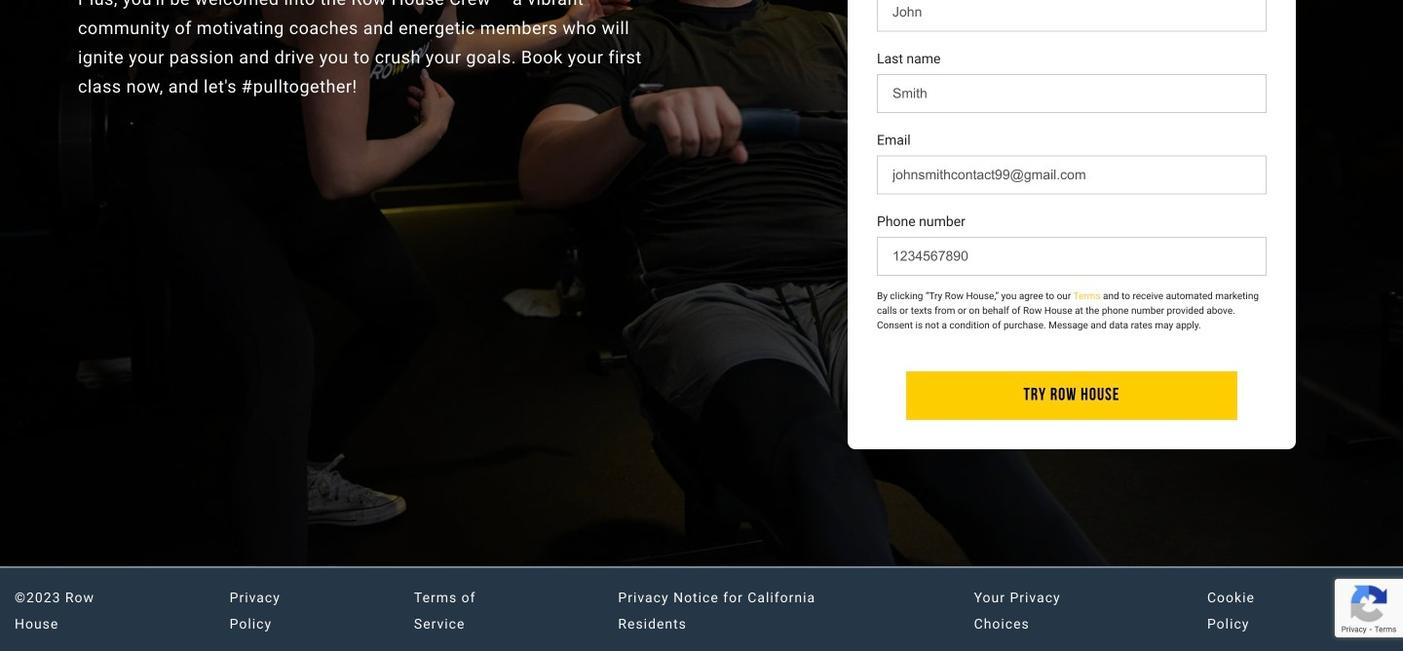 Task type: vqa. For each thing, say whether or not it's contained in the screenshot.
logo
no



Task type: locate. For each thing, give the bounding box(es) containing it.
First name text field
[[877, 0, 1267, 32]]

Email email field
[[877, 155, 1267, 194]]



Task type: describe. For each thing, give the bounding box(es) containing it.
Last name text field
[[877, 74, 1267, 113]]

Phone number telephone field
[[877, 237, 1267, 276]]



